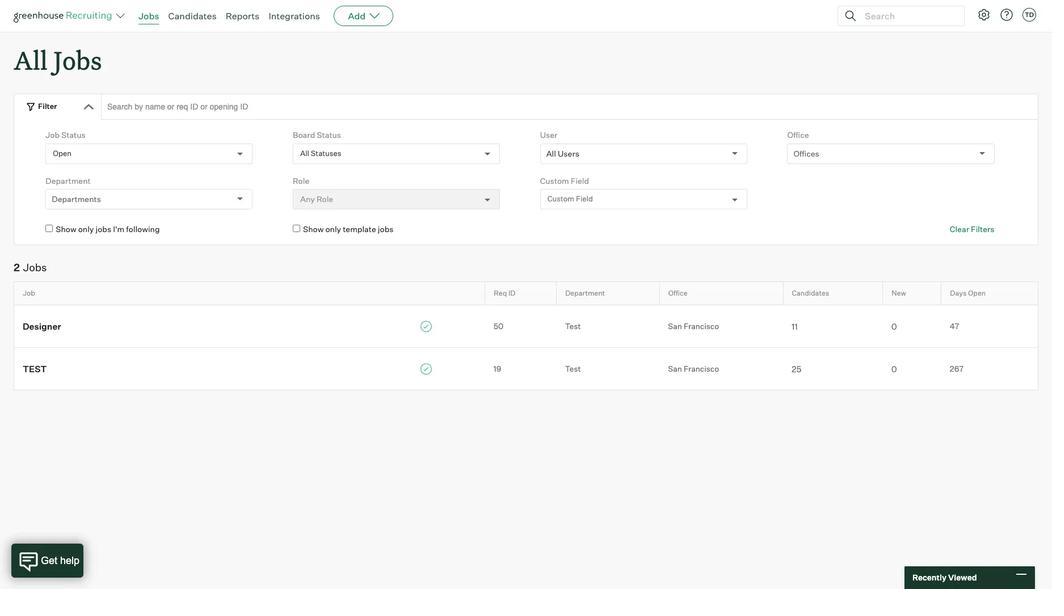 Task type: vqa. For each thing, say whether or not it's contained in the screenshot.


Task type: describe. For each thing, give the bounding box(es) containing it.
san for 25
[[669, 364, 683, 374]]

job for job status
[[46, 130, 60, 140]]

1 vertical spatial custom field
[[548, 194, 593, 204]]

Search by name or req ID or opening ID text field
[[101, 94, 1039, 120]]

td
[[1026, 11, 1035, 19]]

francisco for 25
[[684, 364, 720, 374]]

francisco for 11
[[684, 321, 720, 331]]

1 jobs from the left
[[96, 224, 111, 234]]

only for jobs
[[78, 224, 94, 234]]

clear
[[951, 224, 970, 234]]

job status
[[46, 130, 86, 140]]

clear filters link
[[951, 224, 995, 235]]

i'm
[[113, 224, 124, 234]]

new
[[892, 289, 907, 298]]

19
[[494, 364, 502, 374]]

11 link
[[784, 320, 884, 332]]

add
[[348, 10, 366, 22]]

0 horizontal spatial open
[[53, 149, 72, 158]]

25 link
[[784, 363, 884, 375]]

reports link
[[226, 10, 260, 22]]

status for board status
[[317, 130, 341, 140]]

2 jobs
[[14, 261, 47, 274]]

san francisco for 25
[[669, 364, 720, 374]]

test for 25
[[565, 364, 581, 374]]

all for all jobs
[[14, 43, 48, 77]]

1 horizontal spatial office
[[788, 130, 810, 140]]

1 vertical spatial field
[[576, 194, 593, 204]]

board
[[293, 130, 315, 140]]

all for all users
[[547, 149, 557, 158]]

recently viewed
[[913, 573, 978, 583]]

show only jobs i'm following
[[56, 224, 160, 234]]

0 vertical spatial custom field
[[540, 176, 590, 186]]

1 horizontal spatial department
[[566, 289, 606, 298]]

all statuses
[[300, 149, 342, 158]]

reports
[[226, 10, 260, 22]]

all jobs
[[14, 43, 102, 77]]

show for show only jobs i'm following
[[56, 224, 76, 234]]

11
[[792, 321, 798, 332]]

template
[[343, 224, 376, 234]]

0 link for 11
[[884, 320, 942, 332]]

0 vertical spatial custom
[[540, 176, 570, 186]]

jobs for all jobs
[[53, 43, 102, 77]]

td button
[[1021, 6, 1039, 24]]

req
[[494, 289, 507, 298]]

1 horizontal spatial open
[[969, 289, 987, 298]]

all users option
[[547, 149, 580, 158]]

users
[[558, 149, 580, 158]]

50
[[494, 322, 504, 331]]

0 for 11
[[892, 321, 898, 332]]

td button
[[1023, 8, 1037, 22]]

status for job status
[[61, 130, 86, 140]]

Show only template jobs checkbox
[[293, 225, 300, 232]]

id
[[509, 289, 516, 298]]

show only template jobs
[[303, 224, 394, 234]]

0 vertical spatial field
[[571, 176, 590, 186]]

1 vertical spatial office
[[669, 289, 688, 298]]

statuses
[[311, 149, 342, 158]]



Task type: locate. For each thing, give the bounding box(es) containing it.
add button
[[334, 6, 394, 26]]

0 vertical spatial san
[[669, 321, 683, 331]]

all up filter at the top left
[[14, 43, 48, 77]]

2
[[14, 261, 20, 274]]

san francisco
[[669, 321, 720, 331], [669, 364, 720, 374]]

1 horizontal spatial job
[[46, 130, 60, 140]]

job for job
[[23, 289, 35, 298]]

1 horizontal spatial jobs
[[378, 224, 394, 234]]

1 vertical spatial open
[[969, 289, 987, 298]]

1 vertical spatial candidates
[[793, 289, 830, 298]]

1 horizontal spatial jobs
[[53, 43, 102, 77]]

0 link down new
[[884, 320, 942, 332]]

1 test from the top
[[565, 321, 581, 331]]

greenhouse recruiting image
[[14, 9, 116, 23]]

1 vertical spatial test
[[565, 364, 581, 374]]

2 san francisco from the top
[[669, 364, 720, 374]]

Search text field
[[863, 8, 955, 24]]

san francisco for 11
[[669, 321, 720, 331]]

jobs left candidates link
[[139, 10, 159, 22]]

0 horizontal spatial jobs
[[23, 261, 47, 274]]

office
[[788, 130, 810, 140], [669, 289, 688, 298]]

0 vertical spatial francisco
[[684, 321, 720, 331]]

0 horizontal spatial all
[[14, 43, 48, 77]]

show
[[56, 224, 76, 234], [303, 224, 324, 234]]

jobs
[[96, 224, 111, 234], [378, 224, 394, 234]]

1 vertical spatial custom
[[548, 194, 575, 204]]

1 horizontal spatial candidates
[[793, 289, 830, 298]]

custom field down all users option
[[540, 176, 590, 186]]

1 francisco from the top
[[684, 321, 720, 331]]

2 show from the left
[[303, 224, 324, 234]]

1 vertical spatial 0
[[892, 364, 898, 375]]

field
[[571, 176, 590, 186], [576, 194, 593, 204]]

2 vertical spatial jobs
[[23, 261, 47, 274]]

1 0 from the top
[[892, 321, 898, 332]]

departments
[[52, 194, 101, 204]]

0 link for 25
[[884, 363, 942, 375]]

jobs
[[139, 10, 159, 22], [53, 43, 102, 77], [23, 261, 47, 274]]

san for 11
[[669, 321, 683, 331]]

recently
[[913, 573, 947, 583]]

filter
[[38, 102, 57, 111]]

test
[[565, 321, 581, 331], [565, 364, 581, 374]]

show right show only template jobs option
[[303, 224, 324, 234]]

0 vertical spatial 0 link
[[884, 320, 942, 332]]

2 status from the left
[[317, 130, 341, 140]]

2 horizontal spatial all
[[547, 149, 557, 158]]

offices
[[794, 149, 820, 158]]

days open
[[951, 289, 987, 298]]

all left users
[[547, 149, 557, 158]]

Show only jobs I'm following checkbox
[[46, 225, 53, 232]]

show for show only template jobs
[[303, 224, 324, 234]]

designer
[[23, 322, 61, 332]]

req id
[[494, 289, 516, 298]]

0 horizontal spatial candidates
[[168, 10, 217, 22]]

0 vertical spatial open
[[53, 149, 72, 158]]

1 san from the top
[[669, 321, 683, 331]]

clear filters
[[951, 224, 995, 234]]

user
[[540, 130, 558, 140]]

0 horizontal spatial jobs
[[96, 224, 111, 234]]

open right the days at right
[[969, 289, 987, 298]]

custom field
[[540, 176, 590, 186], [548, 194, 593, 204]]

0 vertical spatial department
[[46, 176, 91, 186]]

role
[[293, 176, 310, 186]]

configure image
[[978, 8, 992, 22]]

0 horizontal spatial job
[[23, 289, 35, 298]]

custom
[[540, 176, 570, 186], [548, 194, 575, 204]]

1 vertical spatial 0 link
[[884, 363, 942, 375]]

only for template
[[326, 224, 341, 234]]

status
[[61, 130, 86, 140], [317, 130, 341, 140]]

1 horizontal spatial all
[[300, 149, 310, 158]]

custom field down users
[[548, 194, 593, 204]]

filters
[[972, 224, 995, 234]]

0 horizontal spatial status
[[61, 130, 86, 140]]

jobs down greenhouse recruiting image at the top of page
[[53, 43, 102, 77]]

all down board
[[300, 149, 310, 158]]

jobs right 2
[[23, 261, 47, 274]]

0 horizontal spatial office
[[669, 289, 688, 298]]

2 horizontal spatial jobs
[[139, 10, 159, 22]]

job down 2 jobs
[[23, 289, 35, 298]]

267
[[951, 364, 964, 374]]

1 vertical spatial san francisco
[[669, 364, 720, 374]]

1 vertical spatial jobs
[[53, 43, 102, 77]]

candidates link
[[168, 10, 217, 22]]

2 san from the top
[[669, 364, 683, 374]]

1 horizontal spatial status
[[317, 130, 341, 140]]

job
[[46, 130, 60, 140], [23, 289, 35, 298]]

all for all statuses
[[300, 149, 310, 158]]

0 vertical spatial test
[[565, 321, 581, 331]]

1 0 link from the top
[[884, 320, 942, 332]]

25
[[792, 364, 802, 375]]

0 vertical spatial job
[[46, 130, 60, 140]]

1 vertical spatial san
[[669, 364, 683, 374]]

candidates
[[168, 10, 217, 22], [793, 289, 830, 298]]

2 test from the top
[[565, 364, 581, 374]]

francisco
[[684, 321, 720, 331], [684, 364, 720, 374]]

1 status from the left
[[61, 130, 86, 140]]

jobs link
[[139, 10, 159, 22]]

custom down all users option
[[540, 176, 570, 186]]

open down job status
[[53, 149, 72, 158]]

jobs right template
[[378, 224, 394, 234]]

designer link
[[14, 320, 485, 333]]

candidates up 11
[[793, 289, 830, 298]]

2 jobs from the left
[[378, 224, 394, 234]]

all
[[14, 43, 48, 77], [547, 149, 557, 158], [300, 149, 310, 158]]

1 vertical spatial francisco
[[684, 364, 720, 374]]

board status
[[293, 130, 341, 140]]

1 vertical spatial job
[[23, 289, 35, 298]]

0 link left the 267
[[884, 363, 942, 375]]

only down departments
[[78, 224, 94, 234]]

1 only from the left
[[78, 224, 94, 234]]

all users
[[547, 149, 580, 158]]

2 0 from the top
[[892, 364, 898, 375]]

1 horizontal spatial show
[[303, 224, 324, 234]]

integrations link
[[269, 10, 320, 22]]

0 vertical spatial 0
[[892, 321, 898, 332]]

open
[[53, 149, 72, 158], [969, 289, 987, 298]]

san
[[669, 321, 683, 331], [669, 364, 683, 374]]

candidates right the jobs 'link'
[[168, 10, 217, 22]]

0 horizontal spatial department
[[46, 176, 91, 186]]

jobs for 2 jobs
[[23, 261, 47, 274]]

only left template
[[326, 224, 341, 234]]

2 only from the left
[[326, 224, 341, 234]]

1 show from the left
[[56, 224, 76, 234]]

custom down all users
[[548, 194, 575, 204]]

job down filter at the top left
[[46, 130, 60, 140]]

47
[[951, 321, 960, 331]]

2 francisco from the top
[[684, 364, 720, 374]]

only
[[78, 224, 94, 234], [326, 224, 341, 234]]

0 vertical spatial candidates
[[168, 10, 217, 22]]

test
[[23, 364, 47, 375]]

test link
[[14, 363, 485, 375]]

viewed
[[949, 573, 978, 583]]

0 horizontal spatial show
[[56, 224, 76, 234]]

0
[[892, 321, 898, 332], [892, 364, 898, 375]]

0 vertical spatial san francisco
[[669, 321, 720, 331]]

2 0 link from the top
[[884, 363, 942, 375]]

0 vertical spatial jobs
[[139, 10, 159, 22]]

following
[[126, 224, 160, 234]]

show right show only jobs i'm following option
[[56, 224, 76, 234]]

0 horizontal spatial only
[[78, 224, 94, 234]]

0 link
[[884, 320, 942, 332], [884, 363, 942, 375]]

1 vertical spatial department
[[566, 289, 606, 298]]

0 for 25
[[892, 364, 898, 375]]

days
[[951, 289, 967, 298]]

1 san francisco from the top
[[669, 321, 720, 331]]

integrations
[[269, 10, 320, 22]]

department
[[46, 176, 91, 186], [566, 289, 606, 298]]

jobs left i'm
[[96, 224, 111, 234]]

test for 11
[[565, 321, 581, 331]]

0 vertical spatial office
[[788, 130, 810, 140]]

1 horizontal spatial only
[[326, 224, 341, 234]]



